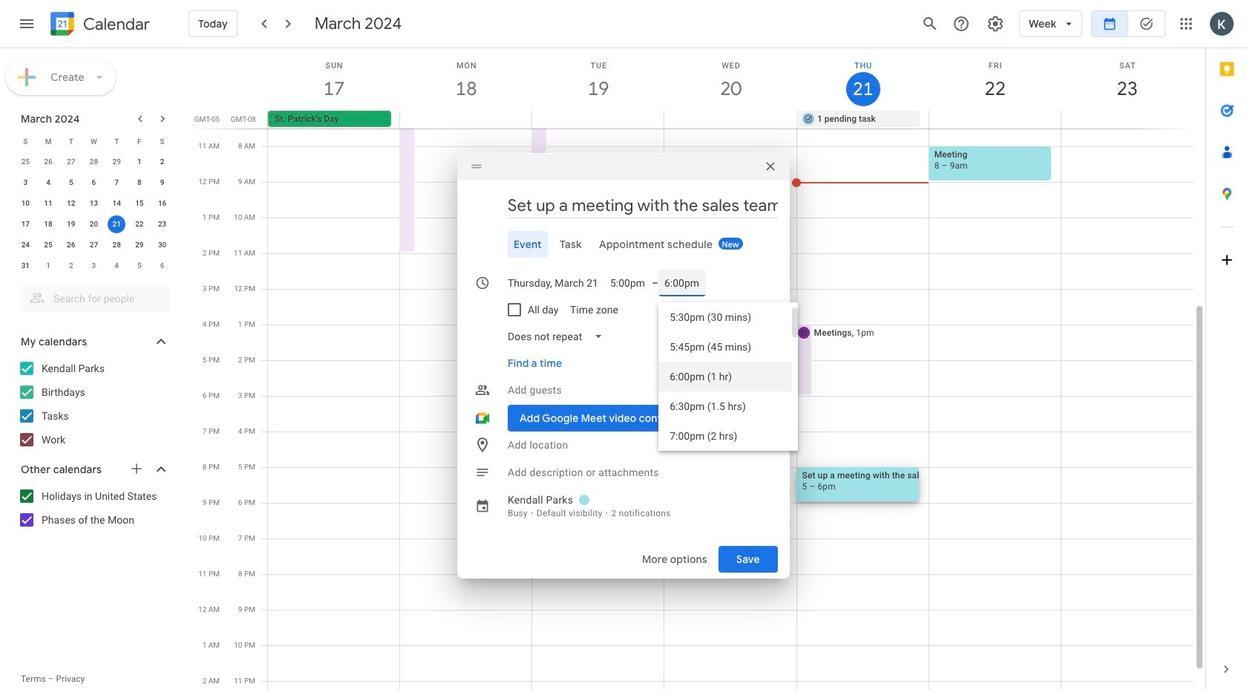 Task type: locate. For each thing, give the bounding box(es) containing it.
21, today element
[[108, 215, 126, 233]]

Add title text field
[[508, 195, 779, 217]]

None search field
[[0, 279, 184, 312]]

End time text field
[[665, 270, 701, 296]]

25 element
[[39, 236, 57, 254]]

14 element
[[108, 195, 126, 212]]

april 4 element
[[108, 257, 126, 275]]

march 2024 grid
[[14, 131, 174, 276]]

april 3 element
[[85, 257, 103, 275]]

february 29 element
[[108, 153, 126, 171]]

april 1 element
[[39, 257, 57, 275]]

february 28 element
[[85, 153, 103, 171]]

26 element
[[62, 236, 80, 254]]

27 element
[[85, 236, 103, 254]]

cell
[[400, 111, 533, 129], [533, 111, 665, 129], [665, 111, 797, 129], [929, 111, 1062, 129], [1062, 111, 1194, 129], [105, 214, 128, 235]]

tab list
[[1207, 48, 1248, 649], [469, 231, 779, 258]]

16 element
[[153, 195, 171, 212]]

new element
[[719, 238, 744, 250]]

30 element
[[153, 236, 171, 254]]

cell inside 'march 2024' 'grid'
[[105, 214, 128, 235]]

heading inside the "calendar" element
[[80, 15, 150, 33]]

1 horizontal spatial tab list
[[1207, 48, 1248, 649]]

grid
[[190, 48, 1206, 690]]

4 option from the top
[[659, 391, 793, 421]]

other calendars list
[[3, 484, 184, 532]]

5 option from the top
[[659, 421, 793, 451]]

end time list box
[[659, 302, 799, 451]]

february 26 element
[[39, 153, 57, 171]]

20 element
[[85, 215, 103, 233]]

april 2 element
[[62, 257, 80, 275]]

heading
[[80, 15, 150, 33]]

29 element
[[131, 236, 148, 254]]

row group
[[14, 152, 174, 276]]

28 element
[[108, 236, 126, 254]]

option
[[659, 302, 793, 332], [659, 332, 793, 362], [659, 362, 793, 391], [659, 391, 793, 421], [659, 421, 793, 451]]

row
[[261, 111, 1206, 129], [14, 131, 174, 152], [14, 152, 174, 172], [14, 172, 174, 193], [14, 193, 174, 214], [14, 214, 174, 235], [14, 235, 174, 256], [14, 256, 174, 276]]

my calendars list
[[3, 357, 184, 452]]

Start time text field
[[611, 270, 646, 296]]

18 element
[[39, 215, 57, 233]]

Search for people text field
[[30, 285, 160, 312]]

22 element
[[131, 215, 148, 233]]

None field
[[502, 323, 615, 350]]



Task type: describe. For each thing, give the bounding box(es) containing it.
5 element
[[62, 174, 80, 192]]

15 element
[[131, 195, 148, 212]]

to element
[[652, 277, 659, 289]]

april 6 element
[[153, 257, 171, 275]]

1 option from the top
[[659, 302, 793, 332]]

Start date text field
[[508, 270, 599, 296]]

13 element
[[85, 195, 103, 212]]

april 5 element
[[131, 257, 148, 275]]

11 element
[[39, 195, 57, 212]]

8 element
[[131, 174, 148, 192]]

17 element
[[17, 215, 34, 233]]

1 element
[[131, 153, 148, 171]]

settings menu image
[[987, 15, 1005, 33]]

2 element
[[153, 153, 171, 171]]

4 element
[[39, 174, 57, 192]]

9 element
[[153, 174, 171, 192]]

12 element
[[62, 195, 80, 212]]

add other calendars image
[[129, 461, 144, 476]]

february 27 element
[[62, 153, 80, 171]]

2 option from the top
[[659, 332, 793, 362]]

6 element
[[85, 174, 103, 192]]

31 element
[[17, 257, 34, 275]]

7 element
[[108, 174, 126, 192]]

calendar element
[[48, 9, 150, 42]]

23 element
[[153, 215, 171, 233]]

3 option from the top
[[659, 362, 793, 391]]

february 25 element
[[17, 153, 34, 171]]

24 element
[[17, 236, 34, 254]]

0 horizontal spatial tab list
[[469, 231, 779, 258]]

3 element
[[17, 174, 34, 192]]

main drawer image
[[18, 15, 36, 33]]

19 element
[[62, 215, 80, 233]]

10 element
[[17, 195, 34, 212]]



Task type: vqa. For each thing, say whether or not it's contained in the screenshot.
fourth option from the bottom of the 'End time' List Box
yes



